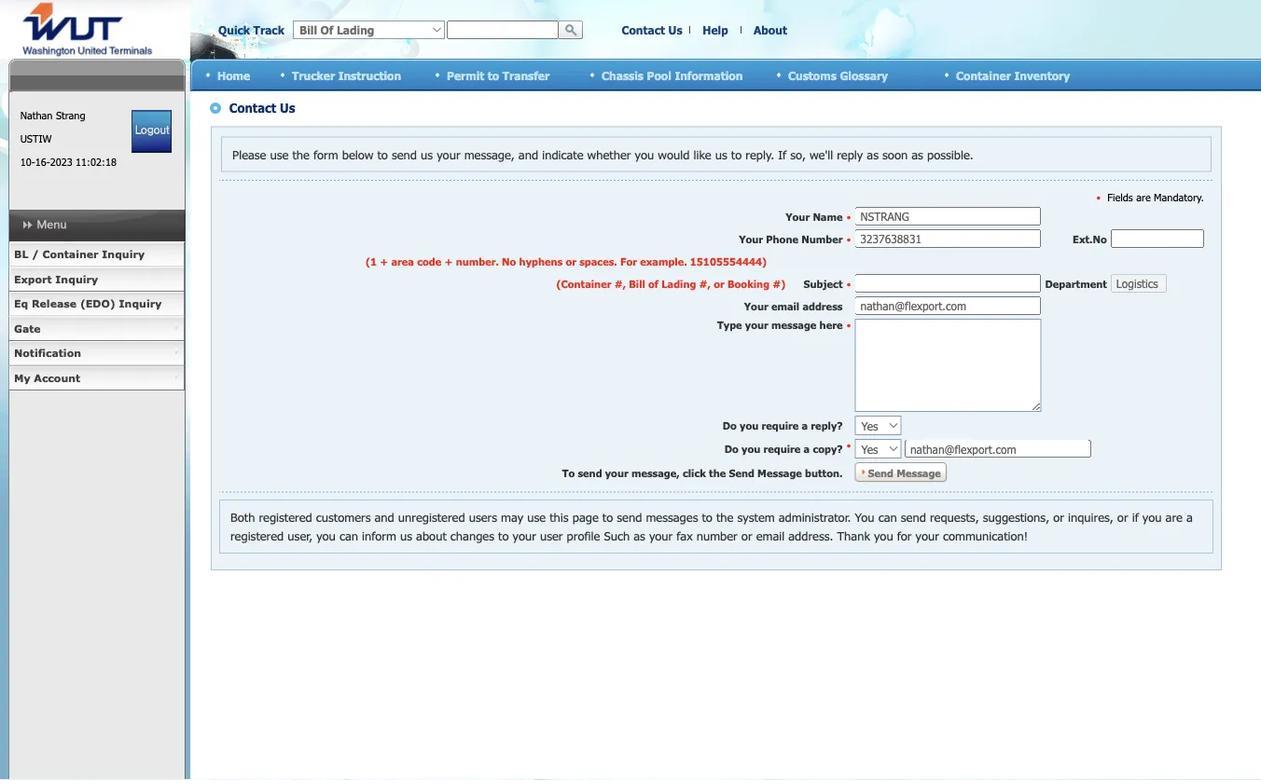 Task type: describe. For each thing, give the bounding box(es) containing it.
bl / container inquiry link
[[8, 243, 185, 267]]

eq release (edo) inquiry link
[[8, 292, 185, 317]]

notification link
[[8, 341, 185, 366]]

login image
[[132, 110, 172, 153]]

10-16-2023 11:02:18
[[20, 156, 117, 168]]

quick
[[218, 23, 250, 37]]

eq
[[14, 298, 28, 310]]

home
[[217, 68, 250, 82]]

16-
[[35, 156, 50, 168]]

ustiw
[[20, 132, 52, 145]]

export
[[14, 273, 52, 285]]

1 vertical spatial container
[[42, 248, 98, 261]]

1 vertical spatial inquiry
[[55, 273, 98, 285]]

contact us link
[[622, 23, 682, 37]]

permit to transfer
[[447, 68, 550, 82]]

container inventory
[[956, 68, 1070, 82]]

chassis
[[602, 68, 644, 82]]

contact us
[[622, 23, 682, 37]]

export inquiry link
[[8, 267, 185, 292]]

trucker instruction
[[292, 68, 401, 82]]

10-
[[20, 156, 35, 168]]

/
[[32, 248, 39, 261]]

us
[[668, 23, 682, 37]]

nathan strang
[[20, 109, 85, 122]]

track
[[253, 23, 284, 37]]

about
[[754, 23, 787, 37]]

export inquiry
[[14, 273, 98, 285]]

quick track
[[218, 23, 284, 37]]

11:02:18
[[76, 156, 117, 168]]

contact
[[622, 23, 665, 37]]

transfer
[[502, 68, 550, 82]]

glossary
[[840, 68, 888, 82]]

inquiry for (edo)
[[119, 298, 162, 310]]

notification
[[14, 347, 81, 360]]

my account
[[14, 372, 80, 384]]

customs glossary
[[788, 68, 888, 82]]

account
[[34, 372, 80, 384]]



Task type: vqa. For each thing, say whether or not it's contained in the screenshot.
Weekly
no



Task type: locate. For each thing, give the bounding box(es) containing it.
instruction
[[338, 68, 401, 82]]

0 vertical spatial inquiry
[[102, 248, 145, 261]]

bl / container inquiry
[[14, 248, 145, 261]]

inquiry right "(edo)"
[[119, 298, 162, 310]]

inventory
[[1014, 68, 1070, 82]]

gate
[[14, 322, 41, 335]]

permit
[[447, 68, 484, 82]]

bl
[[14, 248, 28, 261]]

inquiry for container
[[102, 248, 145, 261]]

inquiry
[[102, 248, 145, 261], [55, 273, 98, 285], [119, 298, 162, 310]]

None text field
[[447, 21, 559, 39]]

pool
[[647, 68, 671, 82]]

container left inventory
[[956, 68, 1011, 82]]

nathan
[[20, 109, 53, 122]]

about link
[[754, 23, 787, 37]]

strang
[[56, 109, 85, 122]]

eq release (edo) inquiry
[[14, 298, 162, 310]]

release
[[32, 298, 77, 310]]

my
[[14, 372, 30, 384]]

chassis pool information
[[602, 68, 743, 82]]

2 vertical spatial inquiry
[[119, 298, 162, 310]]

container
[[956, 68, 1011, 82], [42, 248, 98, 261]]

0 vertical spatial container
[[956, 68, 1011, 82]]

gate link
[[8, 317, 185, 341]]

1 horizontal spatial container
[[956, 68, 1011, 82]]

container up the export inquiry
[[42, 248, 98, 261]]

help
[[703, 23, 728, 37]]

to
[[488, 68, 499, 82]]

(edo)
[[80, 298, 116, 310]]

inquiry up export inquiry link
[[102, 248, 145, 261]]

my account link
[[8, 366, 185, 391]]

information
[[675, 68, 743, 82]]

2023
[[50, 156, 72, 168]]

trucker
[[292, 68, 335, 82]]

inquiry down bl / container inquiry
[[55, 273, 98, 285]]

0 horizontal spatial container
[[42, 248, 98, 261]]

help link
[[703, 23, 728, 37]]

customs
[[788, 68, 837, 82]]



